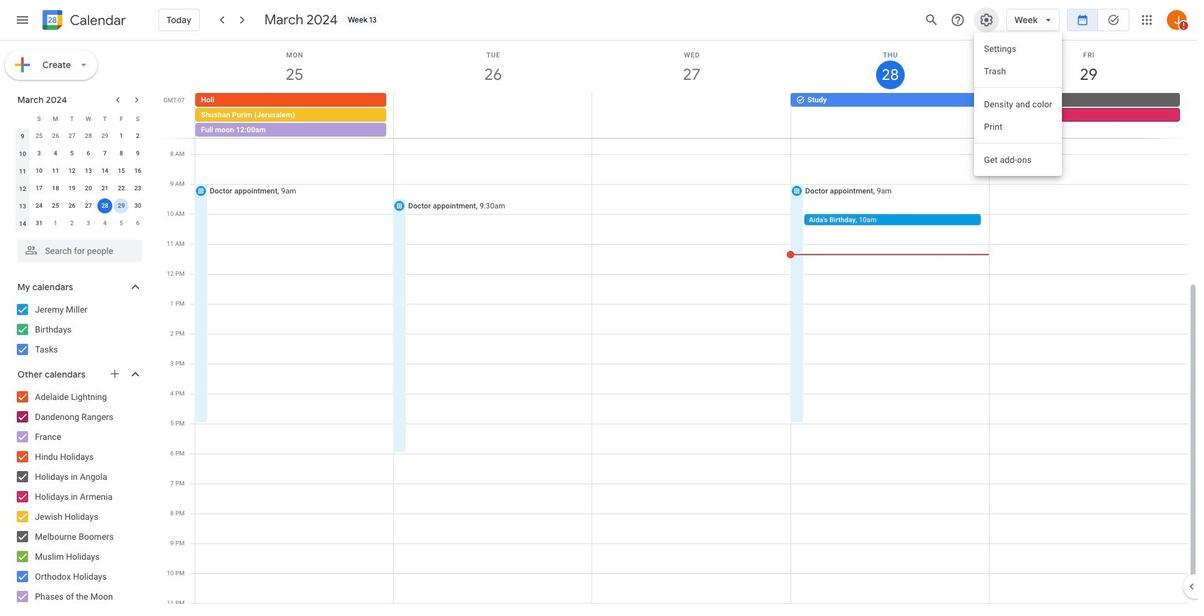 Task type: vqa. For each thing, say whether or not it's contained in the screenshot.
28 element
no



Task type: describe. For each thing, give the bounding box(es) containing it.
30 element
[[130, 199, 145, 214]]

31 element
[[32, 216, 47, 231]]

24 element
[[32, 199, 47, 214]]

11 element
[[48, 164, 63, 179]]

1 element
[[114, 129, 129, 144]]

february 29 element
[[97, 129, 112, 144]]

9 element
[[130, 146, 145, 161]]

april 4 element
[[97, 216, 112, 231]]

2 element
[[130, 129, 145, 144]]

february 28 element
[[81, 129, 96, 144]]

other calendars list
[[2, 387, 155, 604]]

17 element
[[32, 181, 47, 196]]

april 1 element
[[48, 216, 63, 231]]

column header inside march 2024 grid
[[14, 110, 31, 127]]

february 25 element
[[32, 129, 47, 144]]

main drawer image
[[15, 12, 30, 27]]

23 element
[[130, 181, 145, 196]]

february 26 element
[[48, 129, 63, 144]]

april 6 element
[[130, 216, 145, 231]]

row group inside march 2024 grid
[[14, 127, 146, 232]]

april 2 element
[[65, 216, 79, 231]]

14 element
[[97, 164, 112, 179]]

28, today element
[[97, 199, 112, 214]]

calendar element
[[40, 7, 126, 35]]

8 element
[[114, 146, 129, 161]]

16 element
[[130, 164, 145, 179]]

13 element
[[81, 164, 96, 179]]



Task type: locate. For each thing, give the bounding box(es) containing it.
26 element
[[65, 199, 79, 214]]

heading
[[67, 13, 126, 28]]

april 5 element
[[114, 216, 129, 231]]

cell
[[195, 93, 394, 138], [394, 93, 593, 138], [593, 93, 791, 138], [990, 93, 1188, 138], [97, 197, 113, 215], [113, 197, 130, 215]]

None search field
[[0, 235, 155, 262]]

15 element
[[114, 164, 129, 179]]

settings menu menu
[[975, 32, 1063, 176]]

march 2024 grid
[[12, 110, 146, 232]]

10 element
[[32, 164, 47, 179]]

february 27 element
[[65, 129, 79, 144]]

settings menu image
[[980, 12, 995, 27]]

12 element
[[65, 164, 79, 179]]

21 element
[[97, 181, 112, 196]]

column header
[[14, 110, 31, 127]]

29 element
[[114, 199, 129, 214]]

5 element
[[65, 146, 79, 161]]

19 element
[[65, 181, 79, 196]]

heading inside calendar element
[[67, 13, 126, 28]]

6 element
[[81, 146, 96, 161]]

25 element
[[48, 199, 63, 214]]

row
[[190, 93, 1199, 138], [14, 110, 146, 127], [14, 127, 146, 145], [14, 145, 146, 162], [14, 162, 146, 180], [14, 180, 146, 197], [14, 197, 146, 215], [14, 215, 146, 232]]

my calendars list
[[2, 300, 155, 360]]

4 element
[[48, 146, 63, 161]]

april 3 element
[[81, 216, 96, 231]]

27 element
[[81, 199, 96, 214]]

grid
[[160, 41, 1199, 604]]

18 element
[[48, 181, 63, 196]]

7 element
[[97, 146, 112, 161]]

3 element
[[32, 146, 47, 161]]

20 element
[[81, 181, 96, 196]]

22 element
[[114, 181, 129, 196]]

row group
[[14, 127, 146, 232]]



